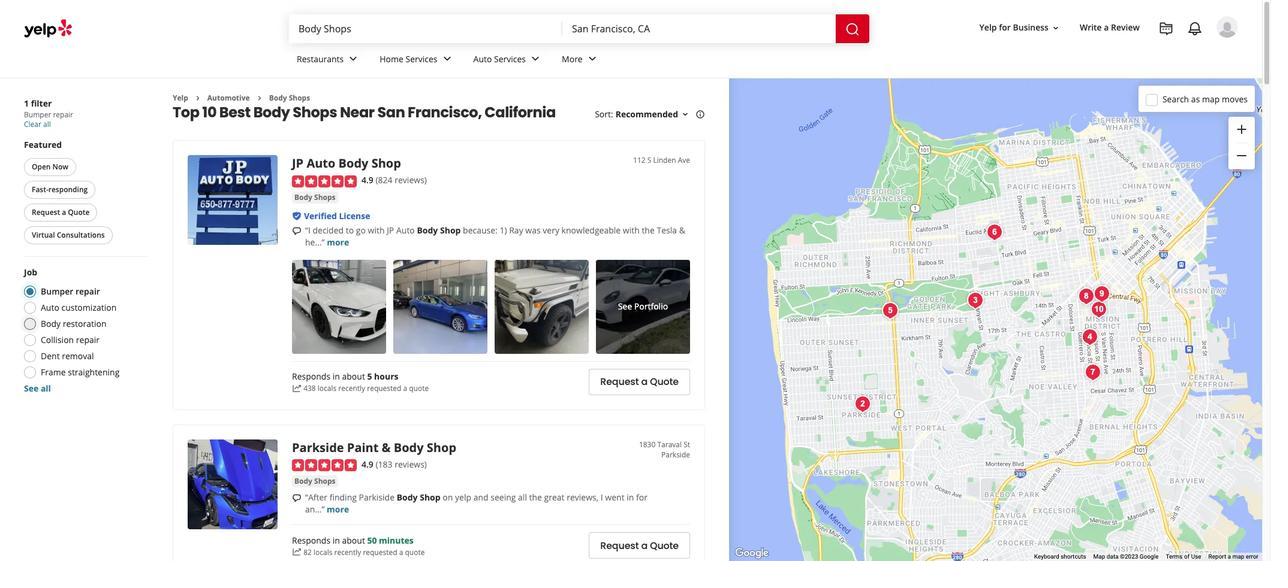Task type: describe. For each thing, give the bounding box(es) containing it.
0 vertical spatial body shops link
[[269, 93, 310, 103]]

recently for 50 minutes
[[334, 548, 361, 558]]

(183
[[376, 459, 392, 471]]

top
[[173, 103, 199, 123]]

1 vertical spatial &
[[382, 440, 391, 456]]

0 horizontal spatial jp
[[292, 156, 303, 172]]

24 chevron down v2 image for restaurants
[[346, 52, 360, 66]]

request for responds in about 5 hours
[[600, 375, 639, 389]]

body right "parkiside"
[[397, 492, 418, 504]]

1 vertical spatial jp
[[387, 225, 394, 236]]

request for responds in about 50 minutes
[[600, 539, 639, 553]]

yelp link
[[173, 93, 188, 103]]

in for 5 hours
[[333, 371, 340, 383]]

"i decided to go with jp auto body shop
[[305, 225, 461, 236]]

consumer auto body repair image
[[1078, 326, 1102, 350]]

reviews) for shop
[[395, 175, 427, 186]]

map
[[1093, 554, 1105, 561]]

repair inside 1 filter bumper repair clear all
[[53, 110, 73, 120]]

see for see portfolio
[[618, 301, 632, 313]]

shops left "near"
[[293, 103, 337, 123]]

virtual consultations
[[32, 230, 105, 240]]

16 trending v2 image for responds in about 5 hours
[[292, 384, 302, 394]]

the inside on yelp and seeing all the great reviews, i went in for an..."
[[529, 492, 542, 504]]

i
[[601, 492, 603, 504]]

see all button
[[24, 383, 51, 394]]

fast-
[[32, 185, 48, 195]]

1)
[[500, 225, 507, 236]]

4.9 (824 reviews)
[[362, 175, 427, 186]]

frame
[[41, 367, 66, 378]]

82
[[303, 548, 312, 558]]

on
[[443, 492, 453, 504]]

top 10 best body shops near san francisco, california
[[173, 103, 556, 123]]

16 chevron down v2 image for recommended
[[680, 110, 690, 119]]

finding
[[330, 492, 357, 504]]

avenue body shop image
[[1090, 282, 1114, 306]]

dent removal
[[41, 351, 94, 362]]

he..."
[[305, 237, 325, 248]]

more link for finding
[[327, 504, 349, 516]]

responds for responds in about 5 hours
[[292, 371, 330, 383]]

about for 5
[[342, 371, 365, 383]]

verified license button
[[304, 210, 370, 222]]

0 horizontal spatial parkside paint & body shop image
[[188, 440, 278, 530]]

16 verified v2 image
[[292, 211, 302, 221]]

review
[[1111, 22, 1140, 33]]

1 filter bumper repair clear all
[[24, 98, 73, 129]]

collision
[[41, 335, 74, 346]]

shops right 16 chevron right v2 icon
[[289, 93, 310, 103]]

request a quote for responds in about 50 minutes
[[600, 539, 679, 553]]

responds in about 50 minutes
[[292, 535, 414, 547]]

bumper inside 1 filter bumper repair clear all
[[24, 110, 51, 120]]

shops up '"after'
[[314, 477, 335, 487]]

all inside 1 filter bumper repair clear all
[[43, 119, 51, 129]]

body shops link for parkside paint & body shop
[[292, 476, 338, 488]]

4.9 (183 reviews)
[[362, 459, 427, 471]]

see all
[[24, 383, 51, 394]]

all inside 'option group'
[[41, 383, 51, 394]]

reviews) for body
[[395, 459, 427, 471]]

& inside because:  1) ray was very knowledgeable with the tesla & he..."
[[679, 225, 685, 236]]

shop up 4.9 (183 reviews)
[[427, 440, 456, 456]]

16 trending v2 image for responds in about 50 minutes
[[292, 548, 302, 558]]

0 vertical spatial request a quote button
[[24, 204, 97, 222]]

of
[[1184, 554, 1190, 561]]

california
[[485, 103, 556, 123]]

body restoration
[[41, 318, 106, 330]]

5
[[367, 371, 372, 383]]

removal
[[62, 351, 94, 362]]

as
[[1191, 93, 1200, 105]]

restaurants
[[297, 53, 344, 65]]

1
[[24, 98, 29, 109]]

shop left 'on'
[[420, 492, 440, 504]]

reviews,
[[567, 492, 598, 504]]

©2023
[[1120, 554, 1138, 561]]

search as map moves
[[1162, 93, 1248, 105]]

quote for 50 minutes
[[405, 548, 425, 558]]

body shops link for jp auto body shop
[[292, 192, 338, 204]]

16 chevron right v2 image
[[193, 93, 203, 103]]

zoom out image
[[1234, 149, 1249, 163]]

fast-responding
[[32, 185, 88, 195]]

a inside group
[[62, 207, 66, 218]]

write
[[1080, 22, 1102, 33]]

auto inside 'option group'
[[41, 302, 59, 314]]

auto services
[[473, 53, 526, 65]]

recently for 5 hours
[[338, 384, 365, 394]]

restaurants link
[[287, 43, 370, 78]]

1830 taraval st parkside
[[639, 440, 690, 460]]

50
[[367, 535, 377, 547]]

16 chevron right v2 image
[[255, 93, 264, 103]]

option group containing job
[[20, 267, 149, 395]]

went
[[605, 492, 625, 504]]

fast-responding button
[[24, 181, 95, 199]]

parkside inside 1830 taraval st parkside
[[661, 450, 690, 460]]

request a quote button for responds in about 5 hours
[[589, 369, 690, 396]]

will's auto body shop image
[[982, 221, 1006, 245]]

more
[[562, 53, 583, 65]]

home
[[380, 53, 403, 65]]

shop left because:
[[440, 225, 461, 236]]

about for 50
[[342, 535, 365, 547]]

terms of use
[[1166, 554, 1201, 561]]

with inside because:  1) ray was very knowledgeable with the tesla & he..."
[[623, 225, 640, 236]]

request a quote button for responds in about 50 minutes
[[589, 533, 690, 559]]

responding
[[48, 185, 88, 195]]

shop up (824
[[371, 156, 401, 172]]

body up 16 verified v2 icon at the top left of the page
[[294, 192, 312, 203]]

map region
[[592, 61, 1271, 562]]

more link
[[552, 43, 609, 78]]

body shops button for jp
[[292, 192, 338, 204]]

seeing
[[491, 492, 516, 504]]

4.9 for body
[[362, 175, 373, 186]]

body up 4.9 (183 reviews)
[[394, 440, 424, 456]]

24 chevron down v2 image for home services
[[440, 52, 454, 66]]

to
[[346, 225, 354, 236]]

west wind automotive image
[[1074, 285, 1098, 309]]

auto customization
[[41, 302, 116, 314]]

open
[[32, 162, 51, 172]]

yelp
[[455, 492, 471, 504]]

tesla
[[657, 225, 677, 236]]

none field near
[[572, 22, 826, 35]]

map for moves
[[1202, 93, 1220, 105]]

112 s linden ave
[[633, 156, 690, 166]]

locals for responds in about 5 hours
[[318, 384, 336, 394]]

bumper repair
[[41, 286, 100, 297]]

body shops for jp auto body shop
[[294, 192, 335, 203]]

virtual
[[32, 230, 55, 240]]

keyboard shortcuts
[[1034, 554, 1086, 561]]

featured
[[24, 139, 62, 150]]

straightening
[[68, 367, 120, 378]]

paint
[[347, 440, 379, 456]]

none field find
[[299, 22, 553, 35]]

repair for collision
[[76, 335, 100, 346]]

shortcuts
[[1061, 554, 1086, 561]]

report a map error
[[1208, 554, 1258, 561]]

keyboard shortcuts button
[[1034, 553, 1086, 562]]

auto services link
[[464, 43, 552, 78]]

minutes
[[379, 535, 414, 547]]

data
[[1107, 554, 1119, 561]]

body shops button for parkside
[[292, 476, 338, 488]]

request a quote for responds in about 5 hours
[[600, 375, 679, 389]]

1 horizontal spatial parkside paint & body shop image
[[850, 393, 874, 417]]

yelp for yelp link
[[173, 93, 188, 103]]

112
[[633, 156, 645, 166]]



Task type: vqa. For each thing, say whether or not it's contained in the screenshot.
'438'
yes



Task type: locate. For each thing, give the bounding box(es) containing it.
1 vertical spatial parkside paint & body shop image
[[188, 440, 278, 530]]

body shops button
[[292, 192, 338, 204], [292, 476, 338, 488]]

1 vertical spatial body shops button
[[292, 476, 338, 488]]

4.9 star rating image for paint
[[292, 460, 357, 472]]

"after
[[305, 492, 327, 504]]

quote inside featured group
[[68, 207, 90, 218]]

zoom in image
[[1234, 122, 1249, 137]]

parkiside
[[359, 492, 395, 504]]

1 horizontal spatial parkside
[[661, 450, 690, 460]]

automotive link
[[207, 93, 250, 103]]

requested for hours
[[367, 384, 401, 394]]

domport auto body image
[[1087, 298, 1111, 322]]

pacific collision care image
[[1081, 361, 1105, 385]]

2 horizontal spatial 24 chevron down v2 image
[[528, 52, 543, 66]]

4.9 star rating image up '"after'
[[292, 460, 357, 472]]

2 vertical spatial all
[[518, 492, 527, 504]]

locals right 438
[[318, 384, 336, 394]]

4.9 star rating image
[[292, 176, 357, 188], [292, 460, 357, 472]]

for inside on yelp and seeing all the great reviews, i went in for an..."
[[636, 492, 647, 504]]

because:
[[463, 225, 497, 236]]

1 vertical spatial body shops link
[[292, 192, 338, 204]]

4.9
[[362, 175, 373, 186], [362, 459, 373, 471]]

request a quote
[[32, 207, 90, 218], [600, 375, 679, 389], [600, 539, 679, 553]]

body shops right 16 chevron right v2 icon
[[269, 93, 310, 103]]

google image
[[732, 546, 772, 562]]

1 vertical spatial more link
[[327, 504, 349, 516]]

notifications image
[[1188, 22, 1202, 36]]

2 more link from the top
[[327, 504, 349, 516]]

4.9 star rating image for auto
[[292, 176, 357, 188]]

with left tesla
[[623, 225, 640, 236]]

now
[[52, 162, 68, 172]]

2 vertical spatial request a quote button
[[589, 533, 690, 559]]

0 vertical spatial recently
[[338, 384, 365, 394]]

1 more link from the top
[[327, 237, 349, 248]]

frame straightening
[[41, 367, 120, 378]]

repair for bumper
[[76, 286, 100, 297]]

in up 82 locals recently requested a quote
[[333, 535, 340, 547]]

2 about from the top
[[342, 535, 365, 547]]

1 vertical spatial 16 trending v2 image
[[292, 548, 302, 558]]

map for error
[[1232, 554, 1244, 561]]

1830
[[639, 440, 655, 450]]

featured group
[[22, 139, 149, 247]]

"after finding parkiside body shop
[[305, 492, 440, 504]]

1 vertical spatial repair
[[76, 286, 100, 297]]

brad k. image
[[1216, 16, 1238, 38]]

1 horizontal spatial services
[[494, 53, 526, 65]]

2 16 trending v2 image from the top
[[292, 548, 302, 558]]

reviews) right the (183
[[395, 459, 427, 471]]

0 horizontal spatial parkside
[[292, 440, 344, 456]]

moves
[[1222, 93, 1248, 105]]

1 vertical spatial reviews)
[[395, 459, 427, 471]]

on yelp and seeing all the great reviews, i went in for an..."
[[305, 492, 647, 516]]

(824
[[376, 175, 392, 186]]

services for auto services
[[494, 53, 526, 65]]

repair up the customization
[[76, 286, 100, 297]]

error
[[1246, 554, 1258, 561]]

None search field
[[289, 14, 872, 43]]

jp
[[292, 156, 303, 172], [387, 225, 394, 236]]

body right best
[[253, 103, 290, 123]]

write a review
[[1080, 22, 1140, 33]]

taraval
[[657, 440, 682, 450]]

0 vertical spatial map
[[1202, 93, 1220, 105]]

automotive
[[207, 93, 250, 103]]

None field
[[299, 22, 553, 35], [572, 22, 826, 35]]

all inside on yelp and seeing all the great reviews, i went in for an..."
[[518, 492, 527, 504]]

1 body shops button from the top
[[292, 192, 338, 204]]

0 vertical spatial 16 trending v2 image
[[292, 384, 302, 394]]

& up the (183
[[382, 440, 391, 456]]

was
[[525, 225, 541, 236]]

0 vertical spatial quote
[[409, 384, 429, 394]]

1 horizontal spatial map
[[1232, 554, 1244, 561]]

option group
[[20, 267, 149, 395]]

jp auto body shop image
[[188, 156, 278, 245]]

4.9 left the (183
[[362, 459, 373, 471]]

shop
[[371, 156, 401, 172], [440, 225, 461, 236], [427, 440, 456, 456], [420, 492, 440, 504]]

body shops button up '"after'
[[292, 476, 338, 488]]

2 none field from the left
[[572, 22, 826, 35]]

quote for responds in about 5 hours
[[650, 375, 679, 389]]

1 4.9 from the top
[[362, 175, 373, 186]]

0 vertical spatial all
[[43, 119, 51, 129]]

go
[[356, 225, 366, 236]]

1 24 chevron down v2 image from the left
[[346, 52, 360, 66]]

knowledgeable
[[562, 225, 621, 236]]

0 vertical spatial repair
[[53, 110, 73, 120]]

all right clear
[[43, 119, 51, 129]]

0 vertical spatial parkside paint & body shop image
[[850, 393, 874, 417]]

about
[[342, 371, 365, 383], [342, 535, 365, 547]]

24 chevron down v2 image right restaurants
[[346, 52, 360, 66]]

2 responds from the top
[[292, 535, 330, 547]]

1 vertical spatial recently
[[334, 548, 361, 558]]

0 horizontal spatial map
[[1202, 93, 1220, 105]]

services for home services
[[406, 53, 437, 65]]

body left because:
[[417, 225, 438, 236]]

portfolio
[[634, 301, 668, 313]]

responds up '82'
[[292, 535, 330, 547]]

body shops for parkside paint & body shop
[[294, 477, 335, 487]]

body up collision at the left of page
[[41, 318, 61, 330]]

shops up the verified
[[314, 192, 335, 203]]

reviews)
[[395, 175, 427, 186], [395, 459, 427, 471]]

jp auto body shop link
[[292, 156, 401, 172]]

0 horizontal spatial with
[[368, 225, 385, 236]]

16 trending v2 image left '82'
[[292, 548, 302, 558]]

body shops up the verified
[[294, 192, 335, 203]]

and
[[473, 492, 488, 504]]

locals for responds in about 50 minutes
[[314, 548, 332, 558]]

all right the seeing
[[518, 492, 527, 504]]

see inside 'option group'
[[24, 383, 39, 394]]

0 horizontal spatial see
[[24, 383, 39, 394]]

quote for responds in about 50 minutes
[[650, 539, 679, 553]]

yelp for yelp for business
[[979, 22, 997, 33]]

1 vertical spatial body shops
[[294, 192, 335, 203]]

auto inside business categories element
[[473, 53, 492, 65]]

parkside paint & body shop image
[[850, 393, 874, 417], [188, 440, 278, 530]]

report
[[1208, 554, 1226, 561]]

more link for decided
[[327, 237, 349, 248]]

2 vertical spatial quote
[[650, 539, 679, 553]]

the inside because:  1) ray was very knowledgeable with the tesla & he..."
[[642, 225, 655, 236]]

body shops button up the verified
[[292, 192, 338, 204]]

repair
[[53, 110, 73, 120], [76, 286, 100, 297], [76, 335, 100, 346]]

bumper up auto customization
[[41, 286, 73, 297]]

body right 16 chevron right v2 icon
[[269, 93, 287, 103]]

bumper down the filter
[[24, 110, 51, 120]]

2 vertical spatial body shops link
[[292, 476, 338, 488]]

customization
[[61, 302, 116, 314]]

2 24 chevron down v2 image from the left
[[440, 52, 454, 66]]

0 vertical spatial see
[[618, 301, 632, 313]]

1 vertical spatial in
[[627, 492, 634, 504]]

auto
[[473, 53, 492, 65], [307, 156, 335, 172], [396, 225, 415, 236], [41, 302, 59, 314]]

body shops up '"after'
[[294, 477, 335, 487]]

0 vertical spatial in
[[333, 371, 340, 383]]

24 chevron down v2 image for auto services
[[528, 52, 543, 66]]

16 speech v2 image
[[292, 494, 302, 504]]

1 horizontal spatial with
[[623, 225, 640, 236]]

jp up 16 verified v2 icon at the top left of the page
[[292, 156, 303, 172]]

1 vertical spatial see
[[24, 383, 39, 394]]

open now button
[[24, 158, 76, 176]]

more down finding in the bottom left of the page
[[327, 504, 349, 516]]

verified
[[304, 210, 337, 222]]

2 vertical spatial in
[[333, 535, 340, 547]]

0 vertical spatial more
[[327, 237, 349, 248]]

0 vertical spatial 4.9 star rating image
[[292, 176, 357, 188]]

2 vertical spatial body shops
[[294, 477, 335, 487]]

requested down 50
[[363, 548, 397, 558]]

16 chevron down v2 image
[[1051, 23, 1061, 33], [680, 110, 690, 119]]

1 vertical spatial map
[[1232, 554, 1244, 561]]

for
[[999, 22, 1011, 33], [636, 492, 647, 504]]

0 vertical spatial bumper
[[24, 110, 51, 120]]

open now
[[32, 162, 68, 172]]

more down 'decided'
[[327, 237, 349, 248]]

1 horizontal spatial 24 chevron down v2 image
[[440, 52, 454, 66]]

group
[[1228, 117, 1255, 170]]

0 vertical spatial for
[[999, 22, 1011, 33]]

more for finding
[[327, 504, 349, 516]]

recently down responds in about 5 hours
[[338, 384, 365, 394]]

collision repair
[[41, 335, 100, 346]]

filter
[[31, 98, 52, 109]]

1 vertical spatial quote
[[650, 375, 679, 389]]

map left error
[[1232, 554, 1244, 561]]

for left business
[[999, 22, 1011, 33]]

0 vertical spatial request
[[32, 207, 60, 218]]

requested down hours
[[367, 384, 401, 394]]

more
[[327, 237, 349, 248], [327, 504, 349, 516]]

16 trending v2 image
[[292, 384, 302, 394], [292, 548, 302, 558]]

16 chevron down v2 image inside recommended dropdown button
[[680, 110, 690, 119]]

2 4.9 star rating image from the top
[[292, 460, 357, 472]]

0 horizontal spatial yelp
[[173, 93, 188, 103]]

repair down restoration
[[76, 335, 100, 346]]

projects image
[[1159, 22, 1173, 36]]

0 horizontal spatial the
[[529, 492, 542, 504]]

more for decided
[[327, 237, 349, 248]]

ave
[[678, 156, 690, 166]]

for right went
[[636, 492, 647, 504]]

0 vertical spatial jp
[[292, 156, 303, 172]]

all down the frame on the bottom left of the page
[[41, 383, 51, 394]]

restoration
[[63, 318, 106, 330]]

"i
[[305, 225, 310, 236]]

jp auto body shop
[[292, 156, 401, 172]]

1 more from the top
[[327, 237, 349, 248]]

stan carlsen body shop image
[[963, 289, 987, 313]]

in for 50 minutes
[[333, 535, 340, 547]]

2 services from the left
[[494, 53, 526, 65]]

1 services from the left
[[406, 53, 437, 65]]

0 horizontal spatial none field
[[299, 22, 553, 35]]

2 body shops button from the top
[[292, 476, 338, 488]]

16 chevron down v2 image inside the yelp for business button
[[1051, 23, 1061, 33]]

body shops link right 16 chevron right v2 icon
[[269, 93, 310, 103]]

2 vertical spatial repair
[[76, 335, 100, 346]]

more link
[[327, 237, 349, 248], [327, 504, 349, 516]]

0 horizontal spatial for
[[636, 492, 647, 504]]

quote for 5 hours
[[409, 384, 429, 394]]

more link down 'decided'
[[327, 237, 349, 248]]

24 chevron down v2 image inside auto services link
[[528, 52, 543, 66]]

2 vertical spatial request a quote
[[600, 539, 679, 553]]

0 vertical spatial yelp
[[979, 22, 997, 33]]

about left "5"
[[342, 371, 365, 383]]

2 vertical spatial request
[[600, 539, 639, 553]]

body shops link up '"after'
[[292, 476, 338, 488]]

1 vertical spatial quote
[[405, 548, 425, 558]]

2 reviews) from the top
[[395, 459, 427, 471]]

Near text field
[[572, 22, 826, 35]]

write a review link
[[1075, 17, 1145, 39]]

st
[[684, 440, 690, 450]]

see
[[618, 301, 632, 313], [24, 383, 39, 394]]

search image
[[845, 22, 860, 36]]

1 vertical spatial for
[[636, 492, 647, 504]]

1 responds from the top
[[292, 371, 330, 383]]

body up 4.9 (824 reviews)
[[338, 156, 368, 172]]

4.9 for &
[[362, 459, 373, 471]]

1 horizontal spatial 16 chevron down v2 image
[[1051, 23, 1061, 33]]

1 16 trending v2 image from the top
[[292, 384, 302, 394]]

repair right clear all link
[[53, 110, 73, 120]]

0 vertical spatial reviews)
[[395, 175, 427, 186]]

4.9 left (824
[[362, 175, 373, 186]]

responds up 438
[[292, 371, 330, 383]]

in right went
[[627, 492, 634, 504]]

1 vertical spatial requested
[[363, 548, 397, 558]]

yelp left business
[[979, 22, 997, 33]]

16 chevron down v2 image for yelp for business
[[1051, 23, 1061, 33]]

24 chevron down v2 image inside home services link
[[440, 52, 454, 66]]

home services link
[[370, 43, 464, 78]]

1 vertical spatial 16 chevron down v2 image
[[680, 110, 690, 119]]

virtual consultations button
[[24, 227, 112, 245]]

business categories element
[[287, 43, 1238, 78]]

24 chevron down v2 image down find text box
[[440, 52, 454, 66]]

more link down finding in the bottom left of the page
[[327, 504, 349, 516]]

parkside paint & body shop
[[292, 440, 456, 456]]

see for see all
[[24, 383, 39, 394]]

parkside right 1830
[[661, 450, 690, 460]]

1 vertical spatial the
[[529, 492, 542, 504]]

24 chevron down v2 image
[[585, 52, 599, 66]]

1 reviews) from the top
[[395, 175, 427, 186]]

search
[[1162, 93, 1189, 105]]

1 vertical spatial request a quote button
[[589, 369, 690, 396]]

because:  1) ray was very knowledgeable with the tesla & he..."
[[305, 225, 685, 248]]

24 chevron down v2 image inside restaurants "link"
[[346, 52, 360, 66]]

16 info v2 image
[[695, 110, 705, 119]]

requested for minutes
[[363, 548, 397, 558]]

in inside on yelp and seeing all the great reviews, i went in for an..."
[[627, 492, 634, 504]]

4.9 star rating image down jp auto body shop
[[292, 176, 357, 188]]

24 chevron down v2 image
[[346, 52, 360, 66], [440, 52, 454, 66], [528, 52, 543, 66]]

1 vertical spatial yelp
[[173, 93, 188, 103]]

about up 82 locals recently requested a quote
[[342, 535, 365, 547]]

0 vertical spatial body shops button
[[292, 192, 338, 204]]

0 horizontal spatial 24 chevron down v2 image
[[346, 52, 360, 66]]

responds in about 5 hours
[[292, 371, 398, 383]]

0 vertical spatial responds
[[292, 371, 330, 383]]

1 vertical spatial all
[[41, 383, 51, 394]]

1 horizontal spatial none field
[[572, 22, 826, 35]]

0 horizontal spatial services
[[406, 53, 437, 65]]

1 with from the left
[[368, 225, 385, 236]]

body
[[269, 93, 287, 103], [253, 103, 290, 123], [338, 156, 368, 172], [294, 192, 312, 203], [417, 225, 438, 236], [41, 318, 61, 330], [394, 440, 424, 456], [294, 477, 312, 487], [397, 492, 418, 504]]

Find text field
[[299, 22, 553, 35]]

consultations
[[57, 230, 105, 240]]

recently down 'responds in about 50 minutes'
[[334, 548, 361, 558]]

1 vertical spatial responds
[[292, 535, 330, 547]]

82 locals recently requested a quote
[[303, 548, 425, 558]]

24 chevron down v2 image right auto services
[[528, 52, 543, 66]]

0 vertical spatial quote
[[68, 207, 90, 218]]

1 horizontal spatial for
[[999, 22, 1011, 33]]

0 horizontal spatial 16 chevron down v2 image
[[680, 110, 690, 119]]

16 trending v2 image left 438
[[292, 384, 302, 394]]

0 vertical spatial 16 chevron down v2 image
[[1051, 23, 1061, 33]]

1 vertical spatial request a quote
[[600, 375, 679, 389]]

0 vertical spatial request a quote
[[32, 207, 90, 218]]

1 horizontal spatial jp
[[387, 225, 394, 236]]

parkside left paint
[[292, 440, 344, 456]]

16 chevron down v2 image left 16 info v2 image
[[680, 110, 690, 119]]

request inside featured group
[[32, 207, 60, 218]]

services up california
[[494, 53, 526, 65]]

0 horizontal spatial &
[[382, 440, 391, 456]]

services right home
[[406, 53, 437, 65]]

with right go
[[368, 225, 385, 236]]

a
[[1104, 22, 1109, 33], [62, 207, 66, 218], [641, 375, 648, 389], [403, 384, 407, 394], [641, 539, 648, 553], [399, 548, 403, 558], [1228, 554, 1231, 561]]

user actions element
[[970, 15, 1255, 89]]

the left tesla
[[642, 225, 655, 236]]

1 vertical spatial more
[[327, 504, 349, 516]]

1 horizontal spatial the
[[642, 225, 655, 236]]

yelp left 16 chevron right v2 image
[[173, 93, 188, 103]]

keyboard
[[1034, 554, 1059, 561]]

1 vertical spatial 4.9 star rating image
[[292, 460, 357, 472]]

google
[[1140, 554, 1159, 561]]

2 with from the left
[[623, 225, 640, 236]]

body up 16 speech v2 image
[[294, 477, 312, 487]]

map right as
[[1202, 93, 1220, 105]]

438
[[303, 384, 316, 394]]

an..."
[[305, 504, 325, 516]]

quote
[[68, 207, 90, 218], [650, 375, 679, 389], [650, 539, 679, 553]]

2 more from the top
[[327, 504, 349, 516]]

request a quote inside featured group
[[32, 207, 90, 218]]

& right tesla
[[679, 225, 685, 236]]

16 speech v2 image
[[292, 226, 302, 236]]

near
[[340, 103, 375, 123]]

0 vertical spatial the
[[642, 225, 655, 236]]

in up 438 locals recently requested a quote
[[333, 371, 340, 383]]

job
[[24, 267, 37, 278]]

0 vertical spatial &
[[679, 225, 685, 236]]

verified license
[[304, 210, 370, 222]]

1 horizontal spatial see
[[618, 301, 632, 313]]

yelp inside button
[[979, 22, 997, 33]]

terms
[[1166, 554, 1183, 561]]

with
[[368, 225, 385, 236], [623, 225, 640, 236]]

1 vertical spatial about
[[342, 535, 365, 547]]

1 vertical spatial request
[[600, 375, 639, 389]]

0 vertical spatial 4.9
[[362, 175, 373, 186]]

all
[[43, 119, 51, 129], [41, 383, 51, 394], [518, 492, 527, 504]]

2 4.9 from the top
[[362, 459, 373, 471]]

0 vertical spatial body shops
[[269, 93, 310, 103]]

services
[[406, 53, 437, 65], [494, 53, 526, 65]]

responds for responds in about 50 minutes
[[292, 535, 330, 547]]

1 vertical spatial bumper
[[41, 286, 73, 297]]

1 vertical spatial 4.9
[[362, 459, 373, 471]]

0 vertical spatial about
[[342, 371, 365, 383]]

1 none field from the left
[[299, 22, 553, 35]]

3 24 chevron down v2 image from the left
[[528, 52, 543, 66]]

1 about from the top
[[342, 371, 365, 383]]

16 chevron down v2 image right business
[[1051, 23, 1061, 33]]

jp right go
[[387, 225, 394, 236]]

0 vertical spatial more link
[[327, 237, 349, 248]]

terms of use link
[[1166, 554, 1201, 561]]

10
[[202, 103, 217, 123]]

very
[[543, 225, 559, 236]]

1 vertical spatial locals
[[314, 548, 332, 558]]

for inside button
[[999, 22, 1011, 33]]

carstar sunset auto reconstruction image
[[878, 299, 902, 323]]

1 4.9 star rating image from the top
[[292, 176, 357, 188]]

438 locals recently requested a quote
[[303, 384, 429, 394]]

requested
[[367, 384, 401, 394], [363, 548, 397, 558]]

the left the great
[[529, 492, 542, 504]]

1 horizontal spatial &
[[679, 225, 685, 236]]

body shops link up the verified
[[292, 192, 338, 204]]

1 horizontal spatial yelp
[[979, 22, 997, 33]]

locals right '82'
[[314, 548, 332, 558]]

reviews) right (824
[[395, 175, 427, 186]]

decided
[[313, 225, 344, 236]]



